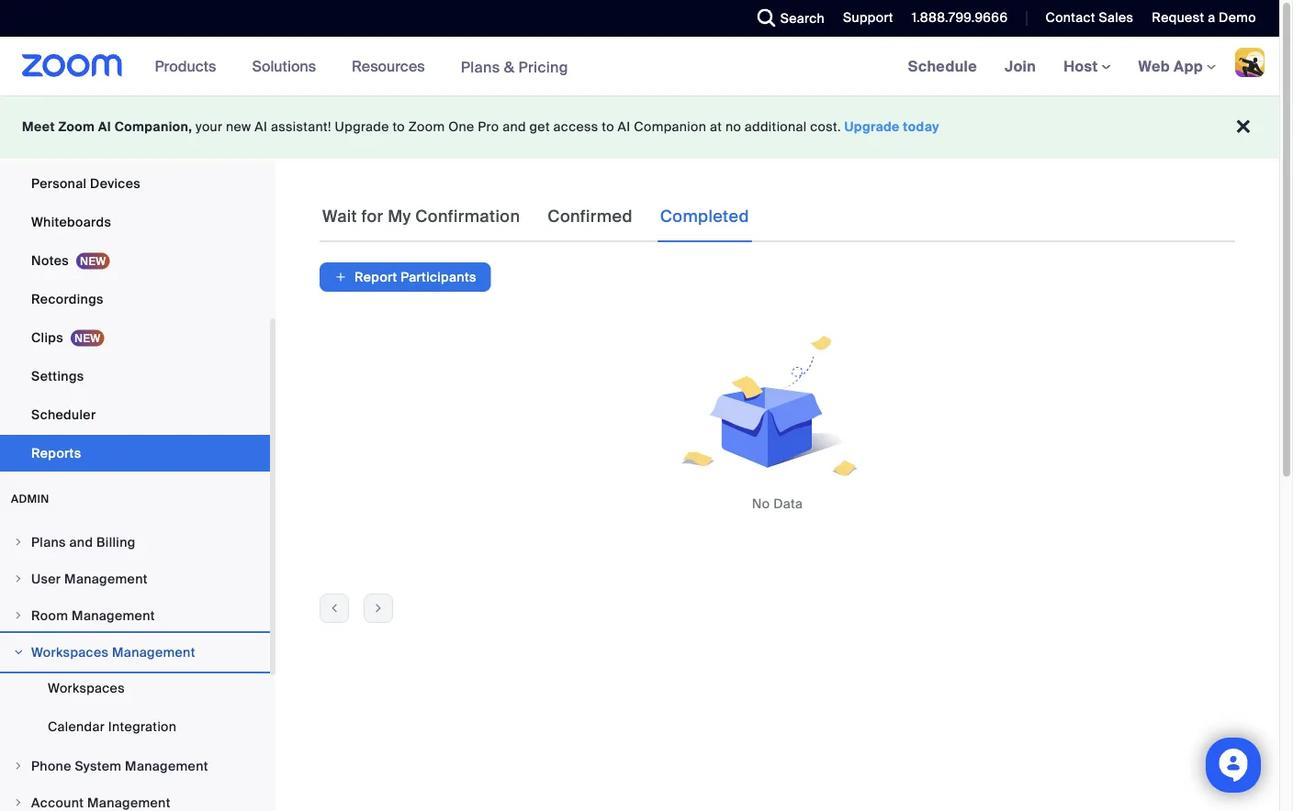 Task type: vqa. For each thing, say whether or not it's contained in the screenshot.
PM on the left of page
no



Task type: describe. For each thing, give the bounding box(es) containing it.
previous page image
[[321, 601, 348, 617]]

companion
[[634, 118, 706, 135]]

contacts
[[90, 136, 147, 153]]

phone
[[31, 758, 71, 775]]

recordings link
[[0, 281, 270, 318]]

join link
[[991, 37, 1050, 96]]

next page image
[[365, 601, 392, 617]]

1 zoom from the left
[[58, 118, 95, 135]]

sales
[[1099, 9, 1134, 26]]

phone system management
[[31, 758, 208, 775]]

settings
[[31, 368, 84, 385]]

additional
[[745, 118, 807, 135]]

confirmed
[[548, 206, 633, 227]]

wait for my confirmation
[[322, 206, 520, 227]]

notes
[[31, 252, 69, 269]]

at
[[710, 118, 722, 135]]

join
[[1005, 56, 1036, 76]]

report participants
[[355, 269, 476, 286]]

clips
[[31, 329, 63, 346]]

right image for user management
[[13, 574, 24, 585]]

report
[[355, 269, 397, 286]]

report participants button
[[320, 263, 491, 292]]

schedule
[[908, 56, 977, 76]]

scheduler link
[[0, 397, 270, 433]]

contact
[[1046, 9, 1095, 26]]

recordings
[[31, 291, 104, 308]]

management for workspaces management
[[112, 644, 195, 661]]

pricing
[[518, 57, 568, 76]]

demo
[[1219, 9, 1256, 26]]

no
[[725, 118, 741, 135]]

workspaces link
[[0, 670, 270, 707]]

integration
[[108, 719, 177, 736]]

whiteboards link
[[0, 204, 270, 241]]

web
[[1138, 56, 1170, 76]]

participants
[[401, 269, 476, 286]]

get
[[530, 118, 550, 135]]

workspaces management
[[31, 644, 195, 661]]

data
[[774, 495, 803, 512]]

new
[[226, 118, 251, 135]]

for
[[361, 206, 383, 227]]

1.888.799.9666
[[912, 9, 1008, 26]]

2 ai from the left
[[255, 118, 267, 135]]

management for user management
[[64, 571, 148, 588]]

workspaces management menu
[[0, 670, 270, 748]]

confirmed tab
[[545, 191, 635, 242]]

billing
[[96, 534, 136, 551]]

access
[[553, 118, 598, 135]]

personal devices
[[31, 175, 141, 192]]

support
[[843, 9, 893, 26]]

personal contacts
[[31, 136, 147, 153]]

completed
[[660, 206, 749, 227]]

a
[[1208, 9, 1215, 26]]

solutions
[[252, 56, 316, 76]]

right image
[[13, 761, 24, 772]]

one
[[448, 118, 474, 135]]

no
[[752, 495, 770, 512]]

meet zoom ai companion, footer
[[0, 96, 1279, 159]]

solutions button
[[252, 37, 324, 96]]

admin menu menu
[[0, 525, 270, 812]]

calendar integration
[[48, 719, 177, 736]]

and inside meet zoom ai companion, footer
[[503, 118, 526, 135]]

user
[[31, 571, 61, 588]]

2 to from the left
[[602, 118, 614, 135]]

my
[[388, 206, 411, 227]]

personal for personal devices
[[31, 175, 87, 192]]

phone system management menu item
[[0, 749, 270, 784]]

plans for plans & pricing
[[461, 57, 500, 76]]

right image for plans and billing
[[13, 537, 24, 548]]

companion,
[[114, 118, 192, 135]]

banner containing products
[[0, 37, 1279, 97]]

&
[[504, 57, 515, 76]]

room management menu item
[[0, 599, 270, 634]]

reports link
[[0, 435, 270, 472]]

right image for workspaces management
[[13, 647, 24, 659]]

user management menu item
[[0, 562, 270, 597]]

plans and billing
[[31, 534, 136, 551]]

meet
[[22, 118, 55, 135]]

devices
[[90, 175, 141, 192]]

notes link
[[0, 242, 270, 279]]

upgrade today link
[[845, 118, 940, 135]]

5 right image from the top
[[13, 798, 24, 809]]

host button
[[1064, 56, 1111, 76]]

confirmation
[[415, 206, 520, 227]]



Task type: locate. For each thing, give the bounding box(es) containing it.
management down integration
[[125, 758, 208, 775]]

personal contacts link
[[0, 127, 270, 163]]

zoom
[[58, 118, 95, 135], [408, 118, 445, 135]]

workspaces inside "menu item"
[[31, 644, 109, 661]]

workspaces down room
[[31, 644, 109, 661]]

management
[[64, 571, 148, 588], [72, 608, 155, 625], [112, 644, 195, 661], [125, 758, 208, 775]]

zoom left one
[[408, 118, 445, 135]]

1 vertical spatial workspaces
[[48, 680, 125, 697]]

0 horizontal spatial ai
[[98, 118, 111, 135]]

plans
[[461, 57, 500, 76], [31, 534, 66, 551]]

plans & pricing
[[461, 57, 568, 76]]

upgrade
[[335, 118, 389, 135], [845, 118, 900, 135]]

plans up user
[[31, 534, 66, 551]]

app
[[1174, 56, 1203, 76]]

workspaces up calendar
[[48, 680, 125, 697]]

search
[[780, 10, 825, 27]]

0 vertical spatial and
[[503, 118, 526, 135]]

workspaces for workspaces
[[48, 680, 125, 697]]

1.888.799.9666 button
[[898, 0, 1013, 37], [912, 9, 1008, 26]]

plans for plans and billing
[[31, 534, 66, 551]]

request
[[1152, 9, 1204, 26]]

plans inside product information navigation
[[461, 57, 500, 76]]

3 right image from the top
[[13, 611, 24, 622]]

assistant!
[[271, 118, 331, 135]]

1 personal from the top
[[31, 136, 87, 153]]

1 horizontal spatial to
[[602, 118, 614, 135]]

plans & pricing link
[[461, 57, 568, 76], [461, 57, 568, 76]]

right image
[[13, 537, 24, 548], [13, 574, 24, 585], [13, 611, 24, 622], [13, 647, 24, 659], [13, 798, 24, 809]]

workspaces for workspaces management
[[31, 644, 109, 661]]

and left get
[[503, 118, 526, 135]]

and left billing
[[69, 534, 93, 551]]

1 vertical spatial personal
[[31, 175, 87, 192]]

1 vertical spatial plans
[[31, 534, 66, 551]]

calendar
[[48, 719, 105, 736]]

1 upgrade from the left
[[335, 118, 389, 135]]

system
[[75, 758, 122, 775]]

workspaces management menu item
[[0, 636, 270, 670]]

contact sales link
[[1032, 0, 1138, 37], [1046, 9, 1134, 26]]

upgrade down product information navigation
[[335, 118, 389, 135]]

clips link
[[0, 320, 270, 356]]

ai
[[98, 118, 111, 135], [255, 118, 267, 135], [618, 118, 631, 135]]

1 horizontal spatial and
[[503, 118, 526, 135]]

0 vertical spatial workspaces
[[31, 644, 109, 661]]

1 horizontal spatial ai
[[255, 118, 267, 135]]

meetings navigation
[[894, 37, 1279, 97]]

1 right image from the top
[[13, 537, 24, 548]]

management down billing
[[64, 571, 148, 588]]

to
[[393, 118, 405, 135], [602, 118, 614, 135]]

workspaces inside menu
[[48, 680, 125, 697]]

wait
[[322, 206, 357, 227]]

1 horizontal spatial plans
[[461, 57, 500, 76]]

completed tab
[[657, 191, 752, 242]]

1 to from the left
[[393, 118, 405, 135]]

plans and billing menu item
[[0, 525, 270, 560]]

0 horizontal spatial plans
[[31, 534, 66, 551]]

host
[[1064, 56, 1102, 76]]

search button
[[744, 0, 829, 37]]

upgrade right cost.
[[845, 118, 900, 135]]

meet zoom ai companion, your new ai assistant! upgrade to zoom one pro and get access to ai companion at no additional cost. upgrade today
[[22, 118, 940, 135]]

personal devices link
[[0, 165, 270, 202]]

right image inside plans and billing menu item
[[13, 537, 24, 548]]

1 horizontal spatial upgrade
[[845, 118, 900, 135]]

ai left companion
[[618, 118, 631, 135]]

plans left &
[[461, 57, 500, 76]]

0 horizontal spatial and
[[69, 534, 93, 551]]

today
[[903, 118, 940, 135]]

1 vertical spatial and
[[69, 534, 93, 551]]

settings link
[[0, 358, 270, 395]]

request a demo link
[[1138, 0, 1279, 37], [1152, 9, 1256, 26]]

ai up contacts
[[98, 118, 111, 135]]

right image for room management
[[13, 611, 24, 622]]

whiteboards
[[31, 214, 111, 231]]

admin
[[11, 492, 49, 507]]

profile picture image
[[1235, 48, 1265, 77]]

0 vertical spatial personal
[[31, 136, 87, 153]]

right image inside workspaces management "menu item"
[[13, 647, 24, 659]]

personal menu menu
[[0, 0, 270, 474]]

to down "resources" dropdown button on the top of the page
[[393, 118, 405, 135]]

request a demo
[[1152, 9, 1256, 26]]

right image inside user management menu item
[[13, 574, 24, 585]]

no data
[[752, 495, 803, 512]]

room
[[31, 608, 68, 625]]

0 horizontal spatial to
[[393, 118, 405, 135]]

management inside "menu item"
[[112, 644, 195, 661]]

and inside menu item
[[69, 534, 93, 551]]

0 horizontal spatial zoom
[[58, 118, 95, 135]]

side navigation navigation
[[0, 0, 276, 812]]

banner
[[0, 37, 1279, 97]]

ai right new
[[255, 118, 267, 135]]

user management
[[31, 571, 148, 588]]

personal up whiteboards
[[31, 175, 87, 192]]

products button
[[155, 37, 224, 96]]

your
[[196, 118, 223, 135]]

wait for my confirmation tab
[[320, 191, 523, 242]]

workspaces
[[31, 644, 109, 661], [48, 680, 125, 697]]

schedule link
[[894, 37, 991, 96]]

zoom up personal contacts
[[58, 118, 95, 135]]

add image
[[334, 268, 347, 287]]

products
[[155, 56, 216, 76]]

2 horizontal spatial ai
[[618, 118, 631, 135]]

menu item
[[0, 786, 270, 812]]

product information navigation
[[141, 37, 582, 97]]

scheduler
[[31, 406, 96, 423]]

management up workspaces management
[[72, 608, 155, 625]]

management for room management
[[72, 608, 155, 625]]

2 right image from the top
[[13, 574, 24, 585]]

0 vertical spatial plans
[[461, 57, 500, 76]]

personal for personal contacts
[[31, 136, 87, 153]]

0 horizontal spatial upgrade
[[335, 118, 389, 135]]

2 personal from the top
[[31, 175, 87, 192]]

zoom logo image
[[22, 54, 123, 77]]

2 upgrade from the left
[[845, 118, 900, 135]]

plans inside menu item
[[31, 534, 66, 551]]

3 ai from the left
[[618, 118, 631, 135]]

4 right image from the top
[[13, 647, 24, 659]]

management up workspaces link
[[112, 644, 195, 661]]

and
[[503, 118, 526, 135], [69, 534, 93, 551]]

to right access
[[602, 118, 614, 135]]

calendar integration link
[[0, 709, 270, 746]]

tabs of reported participants page tab list
[[320, 191, 752, 242]]

2 zoom from the left
[[408, 118, 445, 135]]

cost.
[[810, 118, 841, 135]]

1 horizontal spatial zoom
[[408, 118, 445, 135]]

personal
[[31, 136, 87, 153], [31, 175, 87, 192]]

room management
[[31, 608, 155, 625]]

contact sales
[[1046, 9, 1134, 26]]

reports
[[31, 445, 81, 462]]

web app button
[[1138, 56, 1216, 76]]

resources button
[[352, 37, 433, 96]]

right image inside "room management" menu item
[[13, 611, 24, 622]]

web app
[[1138, 56, 1203, 76]]

resources
[[352, 56, 425, 76]]

pro
[[478, 118, 499, 135]]

personal down meet
[[31, 136, 87, 153]]

1 ai from the left
[[98, 118, 111, 135]]



